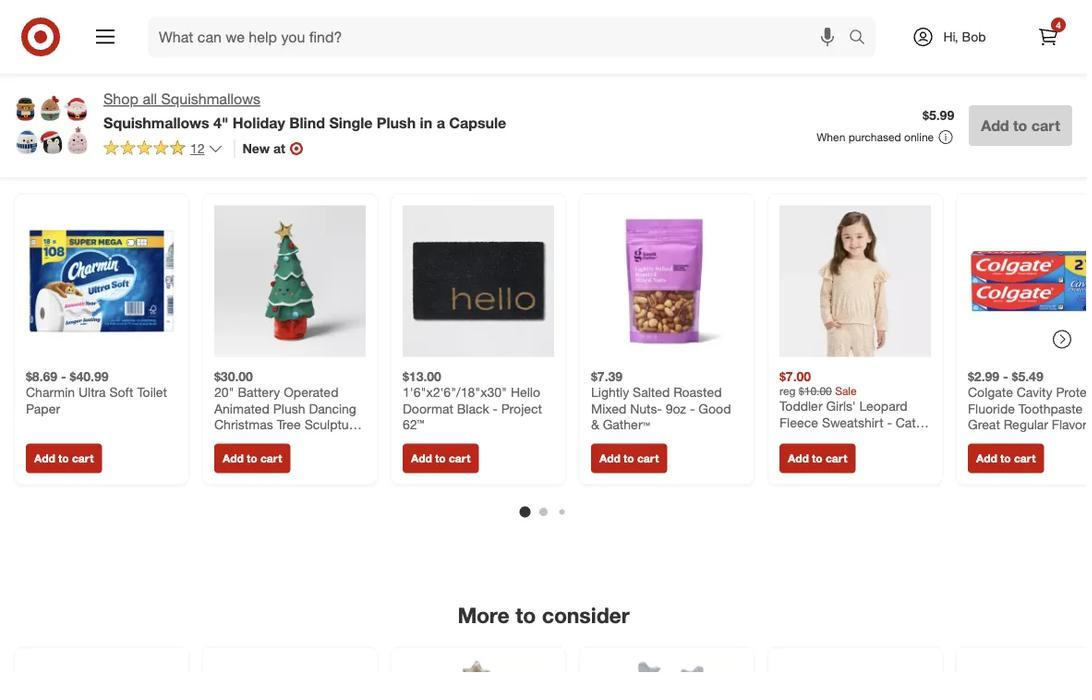 Task type: describe. For each thing, give the bounding box(es) containing it.
squishmallows 8" christmas tree with snow little plush image
[[403, 659, 554, 673]]

& inside dolls & dollhouses link
[[393, 58, 403, 76]]

holiday
[[233, 113, 285, 131]]

protec
[[1056, 385, 1087, 401]]

reg
[[780, 385, 796, 399]]

$5.99
[[923, 107, 954, 123]]

operated
[[284, 385, 339, 401]]

when
[[817, 130, 845, 144]]

at
[[273, 140, 285, 156]]

collectible surprise toys
[[515, 58, 678, 76]]

project
[[501, 401, 542, 417]]

dolls & dollhouses link
[[341, 46, 496, 87]]

cart for $8.69 - $40.99 charmin ultra soft toilet paper
[[72, 452, 94, 466]]

interactive plush & pets link
[[149, 46, 337, 87]]

collectible
[[515, 58, 585, 76]]

blind
[[289, 113, 325, 131]]

tree
[[277, 417, 301, 433]]

charmin
[[26, 385, 75, 401]]

mixed
[[591, 401, 627, 417]]

add to cart button for $8.69 - $40.99 charmin ultra soft toilet paper
[[26, 444, 102, 474]]

animated
[[214, 401, 270, 417]]

action figures & playsets link
[[698, 46, 897, 87]]

toilet
[[137, 385, 167, 401]]

good
[[699, 401, 731, 417]]

& inside arts, crafts & sewing link
[[995, 58, 1005, 76]]

lightly salted roasted mixed nuts- 9oz - good & gather™ image
[[591, 206, 743, 358]]

to for $8.69 - $40.99 charmin ultra soft toilet paper
[[58, 452, 69, 466]]

20"
[[214, 385, 234, 401]]

add to cart button for $13.00 1'6"x2'6"/18"x30" hello doormat black - project 62™
[[403, 444, 479, 474]]

playsets
[[826, 58, 881, 76]]

& inside the action figures & playsets link
[[812, 58, 821, 76]]

1'6"x2'6"/18"x30"
[[403, 385, 507, 401]]

gather™
[[603, 417, 650, 433]]

add to cart for $8.69 - $40.99 charmin ultra soft toilet paper
[[34, 452, 94, 466]]

doormat
[[403, 401, 453, 417]]

cart for $7.39 lightly salted roasted mixed nuts- 9oz - good & gather™
[[637, 452, 659, 466]]

4
[[1056, 19, 1061, 30]]

stuffed animals link
[[10, 46, 146, 87]]

- inside $7.39 lightly salted roasted mixed nuts- 9oz - good & gather™
[[690, 401, 695, 417]]

colgate
[[968, 385, 1013, 401]]

paper
[[26, 401, 60, 417]]

cat
[[896, 415, 916, 431]]

sale
[[835, 385, 857, 399]]

battery
[[238, 385, 280, 401]]

add to cart button for $30.00 20" battery operated animated plush dancing christmas tree sculpture - wondershop™ green
[[214, 444, 290, 474]]

1 vertical spatial squishmallows
[[103, 113, 209, 131]]

to down sewing
[[1013, 116, 1028, 134]]

capsule
[[449, 113, 506, 131]]

soft
[[109, 385, 133, 401]]

green
[[307, 433, 343, 449]]

to for $2.99 - $5.49 colgate cavity protec
[[1000, 452, 1011, 466]]

charmin ultra soft toilet paper image
[[26, 206, 177, 358]]

action figures & playsets
[[713, 58, 881, 76]]

collectible surprise toys link
[[499, 46, 694, 87]]

add for $7.00 reg $10.00 sale toddler girls' leopard fleece sweatshirt - cat & jack™ beige
[[788, 452, 809, 466]]

when purchased online
[[817, 130, 934, 144]]

- inside $13.00 1'6"x2'6"/18"x30" hello doormat black - project 62™
[[493, 401, 498, 417]]

a
[[437, 113, 445, 131]]

What can we help you find? suggestions appear below search field
[[148, 17, 854, 57]]

$8.69 - $40.99 charmin ultra soft toilet paper
[[26, 369, 167, 417]]

- inside $2.99 - $5.49 colgate cavity protec
[[1003, 369, 1008, 385]]

add to cart down sewing
[[981, 116, 1060, 134]]

add to cart for $13.00 1'6"x2'6"/18"x30" hello doormat black - project 62™
[[411, 452, 471, 466]]

4 link
[[1028, 17, 1069, 57]]

shop all squishmallows squishmallows 4" holiday blind single plush in a capsule
[[103, 90, 506, 131]]

categories
[[532, 5, 639, 31]]

add to cart for $30.00 20" battery operated animated plush dancing christmas tree sculpture - wondershop™ green
[[223, 452, 282, 466]]

christmas
[[214, 417, 273, 433]]

stuffed
[[26, 58, 74, 76]]

add to cart button down sewing
[[969, 105, 1072, 146]]

add to cart for $7.39 lightly salted roasted mixed nuts- 9oz - good & gather™
[[599, 452, 659, 466]]

cart for $2.99 - $5.49 colgate cavity protec
[[1014, 452, 1036, 466]]

to right "more"
[[516, 603, 536, 629]]

toddler
[[780, 399, 823, 415]]

$2.99
[[968, 369, 1000, 385]]

4"
[[213, 113, 229, 131]]

hi, bob
[[944, 29, 986, 45]]

surprise
[[589, 58, 645, 76]]

interactive plush & pets
[[165, 58, 321, 76]]

online
[[904, 130, 934, 144]]

add to cart for $7.00 reg $10.00 sale toddler girls' leopard fleece sweatshirt - cat & jack™ beige
[[788, 452, 847, 466]]

add for $30.00 20" battery operated animated plush dancing christmas tree sculpture - wondershop™ green
[[223, 452, 244, 466]]

colgate cavity protection fluoride toothpaste - great regular flavor image
[[968, 206, 1087, 358]]

beige
[[817, 431, 850, 447]]

add for $8.69 - $40.99 charmin ultra soft toilet paper
[[34, 452, 55, 466]]

figures
[[760, 58, 808, 76]]

dolls
[[356, 58, 389, 76]]

leopard
[[859, 399, 908, 415]]

9oz
[[666, 401, 686, 417]]



Task type: vqa. For each thing, say whether or not it's contained in the screenshot.
Charmin Ultra Soft Toilet Paper image
yes



Task type: locate. For each thing, give the bounding box(es) containing it.
- inside $8.69 - $40.99 charmin ultra soft toilet paper
[[61, 369, 66, 385]]

search
[[841, 30, 885, 48]]

related
[[448, 5, 526, 31]]

$7.00
[[780, 369, 811, 385]]

cart down beige
[[826, 452, 847, 466]]

purchased
[[849, 130, 901, 144]]

new
[[243, 140, 270, 156]]

$40.99
[[70, 369, 108, 385]]

20" battery operated animated plush dancing christmas tree sculpture - wondershop™ green image
[[214, 206, 366, 358]]

sewing
[[1009, 58, 1057, 76]]

toddler girls' leopard fleece sweatshirt - cat & jack™ beige image
[[780, 206, 931, 358]]

to down beige
[[812, 452, 823, 466]]

plush left pets
[[238, 58, 274, 76]]

plush up wondershop™
[[273, 401, 305, 417]]

- right black
[[493, 401, 498, 417]]

to for $30.00 20" battery operated animated plush dancing christmas tree sculpture - wondershop™ green
[[247, 452, 257, 466]]

squishmallows down all
[[103, 113, 209, 131]]

girls'
[[826, 399, 856, 415]]

image of squishmallows 4" holiday blind single plush in a capsule image
[[15, 89, 89, 163]]

62™
[[403, 417, 424, 433]]

stuffed animals
[[26, 58, 130, 76]]

add for $13.00 1'6"x2'6"/18"x30" hello doormat black - project 62™
[[411, 452, 432, 466]]

add to cart down 62™
[[411, 452, 471, 466]]

nuts-
[[630, 401, 662, 417]]

cart
[[1032, 116, 1060, 134], [72, 452, 94, 466], [260, 452, 282, 466], [449, 452, 471, 466], [637, 452, 659, 466], [826, 452, 847, 466], [1014, 452, 1036, 466]]

1 vertical spatial plush
[[377, 113, 416, 131]]

cart down $2.99 - $5.49 colgate cavity protec
[[1014, 452, 1036, 466]]

arts,
[[916, 58, 947, 76]]

consider
[[542, 603, 630, 629]]

- inside $30.00 20" battery operated animated plush dancing christmas tree sculpture - wondershop™ green
[[214, 433, 219, 449]]

1'6"x2'6"/18"x30" hello doormat black - project 62™ image
[[403, 206, 554, 358]]

cart for $13.00 1'6"x2'6"/18"x30" hello doormat black - project 62™
[[449, 452, 471, 466]]

new at
[[243, 140, 285, 156]]

add to cart button
[[969, 105, 1072, 146], [26, 444, 102, 474], [214, 444, 290, 474], [403, 444, 479, 474], [591, 444, 667, 474], [780, 444, 856, 474], [968, 444, 1044, 474]]

& right figures
[[812, 58, 821, 76]]

add to cart button down paper
[[26, 444, 102, 474]]

- down animated
[[214, 433, 219, 449]]

search button
[[841, 17, 885, 61]]

plush
[[238, 58, 274, 76], [377, 113, 416, 131], [273, 401, 305, 417]]

squishmallows
[[161, 90, 260, 108], [103, 113, 209, 131]]

cart down black
[[449, 452, 471, 466]]

add to cart for $2.99 - $5.49 colgate cavity protec
[[976, 452, 1036, 466]]

related categories
[[448, 5, 639, 31]]

add to cart button down $2.99 - $5.49 colgate cavity protec
[[968, 444, 1044, 474]]

wondershop™
[[223, 433, 303, 449]]

& right crafts
[[995, 58, 1005, 76]]

cart down ultra
[[72, 452, 94, 466]]

0 vertical spatial squishmallows
[[161, 90, 260, 108]]

to down wondershop™
[[247, 452, 257, 466]]

- inside $7.00 reg $10.00 sale toddler girls' leopard fleece sweatshirt - cat & jack™ beige
[[887, 415, 892, 431]]

cart down sewing
[[1032, 116, 1060, 134]]

add to cart button for $7.39 lightly salted roasted mixed nuts- 9oz - good & gather™
[[591, 444, 667, 474]]

- right $8.69 at left bottom
[[61, 369, 66, 385]]

add to cart down wondershop™
[[223, 452, 282, 466]]

to down the doormat at bottom left
[[435, 452, 446, 466]]

cart for $30.00 20" battery operated animated plush dancing christmas tree sculpture - wondershop™ green
[[260, 452, 282, 466]]

to down paper
[[58, 452, 69, 466]]

$10.00
[[799, 385, 832, 399]]

add to cart down $2.99 - $5.49 colgate cavity protec
[[976, 452, 1036, 466]]

crafts
[[951, 58, 991, 76]]

to down $2.99 - $5.49 colgate cavity protec
[[1000, 452, 1011, 466]]

add to cart button down 62™
[[403, 444, 479, 474]]

add for $2.99 - $5.49 colgate cavity protec
[[976, 452, 997, 466]]

- right $2.99
[[1003, 369, 1008, 385]]

lightly
[[591, 385, 629, 401]]

12 link
[[103, 139, 223, 161]]

hi,
[[944, 29, 959, 45]]

to down gather™
[[624, 452, 634, 466]]

2 vertical spatial plush
[[273, 401, 305, 417]]

-
[[61, 369, 66, 385], [1003, 369, 1008, 385], [493, 401, 498, 417], [690, 401, 695, 417], [887, 415, 892, 431], [214, 433, 219, 449]]

ultra
[[79, 385, 106, 401]]

cart down wondershop™
[[260, 452, 282, 466]]

roasted
[[674, 385, 722, 401]]

add to cart button for $7.00 reg $10.00 sale toddler girls' leopard fleece sweatshirt - cat & jack™ beige
[[780, 444, 856, 474]]

$5.49
[[1012, 369, 1043, 385]]

$8.69
[[26, 369, 57, 385]]

$30.00
[[214, 369, 253, 385]]

pets
[[292, 58, 321, 76]]

sculpture
[[305, 417, 360, 433]]

dollhouses
[[407, 58, 480, 76]]

plush inside shop all squishmallows squishmallows 4" holiday blind single plush in a capsule
[[377, 113, 416, 131]]

animals
[[78, 58, 130, 76]]

& right dolls
[[393, 58, 403, 76]]

to for $13.00 1'6"x2'6"/18"x30" hello doormat black - project 62™
[[435, 452, 446, 466]]

salted
[[633, 385, 670, 401]]

add down 62™
[[411, 452, 432, 466]]

add to cart down beige
[[788, 452, 847, 466]]

dancing
[[309, 401, 356, 417]]

add to cart button down gather™
[[591, 444, 667, 474]]

0 vertical spatial plush
[[238, 58, 274, 76]]

add to cart down gather™
[[599, 452, 659, 466]]

add to cart button for $2.99 - $5.49 colgate cavity protec
[[968, 444, 1044, 474]]

add down wondershop™
[[223, 452, 244, 466]]

$13.00 1'6"x2'6"/18"x30" hello doormat black - project 62™
[[403, 369, 542, 433]]

fleece
[[780, 415, 818, 431]]

bob
[[962, 29, 986, 45]]

add for $7.39 lightly salted roasted mixed nuts- 9oz - good & gather™
[[599, 452, 621, 466]]

to for $7.39 lightly salted roasted mixed nuts- 9oz - good & gather™
[[624, 452, 634, 466]]

add to cart button down fleece
[[780, 444, 856, 474]]

in
[[420, 113, 432, 131]]

shop
[[103, 90, 139, 108]]

toys
[[649, 58, 678, 76]]

& right cat
[[920, 415, 928, 431]]

- left cat
[[887, 415, 892, 431]]

add down gather™
[[599, 452, 621, 466]]

& inside $7.39 lightly salted roasted mixed nuts- 9oz - good & gather™
[[591, 417, 599, 433]]

plush left in
[[377, 113, 416, 131]]

squishmallows up 4"
[[161, 90, 260, 108]]

add down the colgate
[[976, 452, 997, 466]]

$30.00 20" battery operated animated plush dancing christmas tree sculpture - wondershop™ green
[[214, 369, 360, 449]]

add
[[981, 116, 1009, 134], [34, 452, 55, 466], [223, 452, 244, 466], [411, 452, 432, 466], [599, 452, 621, 466], [788, 452, 809, 466], [976, 452, 997, 466]]

single
[[329, 113, 373, 131]]

12
[[190, 140, 205, 156]]

$7.00 reg $10.00 sale toddler girls' leopard fleece sweatshirt - cat & jack™ beige
[[780, 369, 928, 447]]

add to cart button down christmas
[[214, 444, 290, 474]]

interactive
[[165, 58, 234, 76]]

add to cart down paper
[[34, 452, 94, 466]]

&
[[279, 58, 288, 76], [393, 58, 403, 76], [812, 58, 821, 76], [995, 58, 1005, 76], [920, 415, 928, 431], [591, 417, 599, 433]]

& left pets
[[279, 58, 288, 76]]

hello
[[511, 385, 540, 401]]

to for $7.00 reg $10.00 sale toddler girls' leopard fleece sweatshirt - cat & jack™ beige
[[812, 452, 823, 466]]

plush inside $30.00 20" battery operated animated plush dancing christmas tree sculpture - wondershop™ green
[[273, 401, 305, 417]]

& inside $7.00 reg $10.00 sale toddler girls' leopard fleece sweatshirt - cat & jack™ beige
[[920, 415, 928, 431]]

$13.00
[[403, 369, 441, 385]]

- right 9oz
[[690, 401, 695, 417]]

more to consider
[[458, 603, 630, 629]]

& inside the interactive plush & pets link
[[279, 58, 288, 76]]

squishmallows 8" farryn purple fawn with snowflake little plush image
[[591, 659, 743, 673]]

add right $5.99
[[981, 116, 1009, 134]]

cart for $7.00 reg $10.00 sale toddler girls' leopard fleece sweatshirt - cat & jack™ beige
[[826, 452, 847, 466]]

jack™
[[780, 431, 813, 447]]

arts, crafts & sewing
[[916, 58, 1057, 76]]

arts, crafts & sewing link
[[900, 46, 1073, 87]]

add down paper
[[34, 452, 55, 466]]

cart down gather™
[[637, 452, 659, 466]]

more
[[458, 603, 510, 629]]

black
[[457, 401, 489, 417]]

sweatshirt
[[822, 415, 884, 431]]

add down jack™
[[788, 452, 809, 466]]

$7.39
[[591, 369, 623, 385]]

& left gather™
[[591, 417, 599, 433]]



